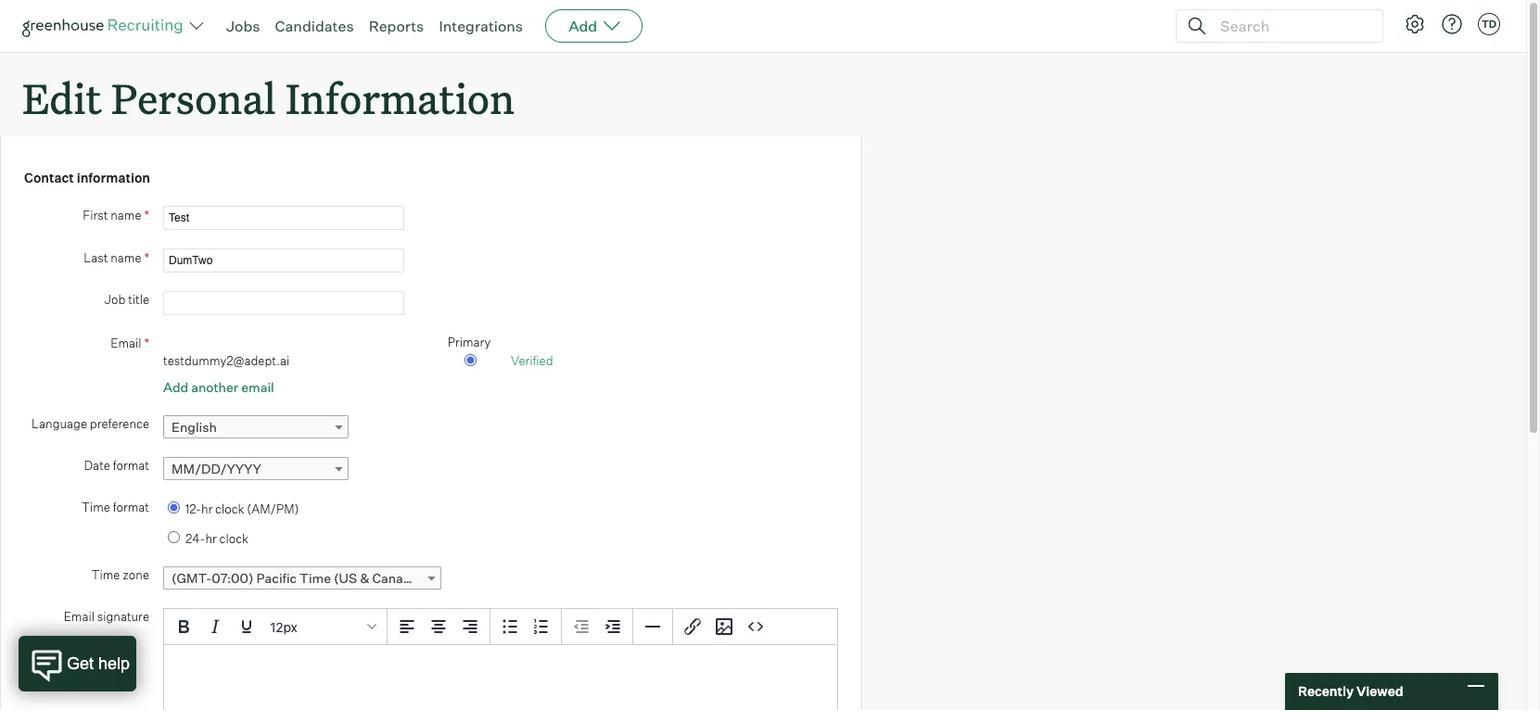 Task type: vqa. For each thing, say whether or not it's contained in the screenshot.
managers
no



Task type: describe. For each thing, give the bounding box(es) containing it.
3 * from the top
[[144, 334, 149, 350]]

email signature
[[64, 609, 149, 624]]

information
[[77, 170, 150, 186]]

12-hr clock (AM/PM) radio
[[168, 502, 180, 514]]

Search text field
[[1216, 13, 1366, 39]]

add another email
[[163, 379, 274, 395]]

title
[[128, 292, 149, 307]]

3 toolbar from the left
[[562, 609, 633, 646]]

time left (us
[[300, 570, 331, 586]]

recently
[[1298, 684, 1354, 699]]

recently viewed
[[1298, 684, 1403, 699]]

12-
[[185, 502, 201, 517]]

signature
[[97, 609, 149, 624]]

12-hr clock (am/pm)
[[185, 502, 299, 517]]

greenhouse recruiting image
[[22, 15, 189, 37]]

add for add
[[569, 17, 597, 35]]

time format
[[82, 500, 149, 515]]

email *
[[111, 334, 149, 350]]

1 toolbar from the left
[[388, 609, 490, 646]]

email
[[241, 379, 274, 395]]

format for time format
[[113, 500, 149, 515]]

2 toolbar from the left
[[490, 609, 562, 646]]

language preference
[[32, 416, 149, 431]]

contact information
[[24, 170, 150, 186]]

24-hr clock
[[185, 531, 248, 546]]

td
[[1482, 18, 1497, 31]]

candidates
[[275, 17, 354, 35]]

format for date format
[[113, 458, 149, 473]]

(us
[[334, 570, 357, 586]]

first
[[83, 207, 108, 222]]

viewed
[[1356, 684, 1403, 699]]

add for add another email
[[163, 379, 188, 395]]

(gmt-
[[172, 570, 212, 586]]

clock for 12-
[[215, 502, 244, 517]]

pacific
[[256, 570, 297, 586]]

testdummy2@adept.ai
[[163, 353, 290, 368]]

edit personal information
[[22, 70, 515, 125]]

name for first name *
[[111, 207, 141, 222]]

hr for 24-
[[205, 531, 217, 546]]

add button
[[545, 9, 643, 43]]

another
[[191, 379, 238, 395]]

primary
[[448, 334, 491, 349]]

personal
[[111, 70, 276, 125]]

24-hr clock radio
[[168, 531, 180, 543]]

candidates link
[[275, 17, 354, 35]]

integrations
[[439, 17, 523, 35]]

hr for 12-
[[201, 502, 213, 517]]

07:00)
[[212, 570, 254, 586]]

integrations link
[[439, 17, 523, 35]]

preference
[[90, 416, 149, 431]]

zone
[[123, 568, 149, 582]]

(gmt-07:00) pacific time (us & canada) link
[[163, 567, 441, 590]]



Task type: locate. For each thing, give the bounding box(es) containing it.
time
[[82, 500, 110, 515], [91, 568, 120, 582], [300, 570, 331, 586]]

hr up 24-hr clock
[[201, 502, 213, 517]]

information
[[285, 70, 515, 125]]

clock down 12-hr clock (am/pm)
[[219, 531, 248, 546]]

1 * from the top
[[144, 206, 149, 222]]

0 horizontal spatial email
[[64, 609, 94, 624]]

date format
[[84, 458, 149, 473]]

date
[[84, 458, 110, 473]]

hr
[[201, 502, 213, 517], [205, 531, 217, 546]]

1 vertical spatial hr
[[205, 531, 217, 546]]

None radio
[[464, 354, 476, 366]]

first name *
[[83, 206, 149, 222]]

time zone
[[91, 568, 149, 582]]

job title
[[105, 292, 149, 307]]

time for time format
[[82, 500, 110, 515]]

email for signature
[[64, 609, 94, 624]]

2 vertical spatial *
[[144, 334, 149, 350]]

jobs link
[[226, 17, 260, 35]]

1 format from the top
[[113, 458, 149, 473]]

24-
[[185, 531, 205, 546]]

12px button
[[262, 611, 383, 643]]

name
[[111, 207, 141, 222], [111, 250, 141, 265]]

time down date
[[82, 500, 110, 515]]

2 name from the top
[[111, 250, 141, 265]]

12px
[[270, 619, 298, 635]]

1 vertical spatial format
[[113, 500, 149, 515]]

0 horizontal spatial add
[[163, 379, 188, 395]]

reports
[[369, 17, 424, 35]]

1 vertical spatial email
[[64, 609, 94, 624]]

mm/dd/yyyy link
[[163, 457, 349, 480]]

language
[[32, 416, 87, 431]]

td button
[[1474, 9, 1504, 39]]

(gmt-07:00) pacific time (us & canada)
[[172, 570, 423, 586]]

1 vertical spatial clock
[[219, 531, 248, 546]]

1 horizontal spatial email
[[111, 335, 141, 350]]

* for first name *
[[144, 206, 149, 222]]

name right last
[[111, 250, 141, 265]]

2 * from the top
[[144, 249, 149, 265]]

toolbar
[[388, 609, 490, 646], [490, 609, 562, 646], [562, 609, 633, 646], [673, 609, 775, 646]]

2 format from the top
[[113, 500, 149, 515]]

last name *
[[84, 249, 149, 265]]

name inside last name *
[[111, 250, 141, 265]]

mm/dd/yyyy
[[172, 461, 261, 477]]

hr right the 24-hr clock option
[[205, 531, 217, 546]]

time left zone
[[91, 568, 120, 582]]

job
[[105, 292, 125, 307]]

format right date
[[113, 458, 149, 473]]

name right first
[[111, 207, 141, 222]]

contact
[[24, 170, 74, 186]]

email down job title
[[111, 335, 141, 350]]

0 vertical spatial email
[[111, 335, 141, 350]]

english
[[172, 419, 217, 435]]

name inside first name *
[[111, 207, 141, 222]]

last
[[84, 250, 108, 265]]

add inside popup button
[[569, 17, 597, 35]]

0 vertical spatial *
[[144, 206, 149, 222]]

*
[[144, 206, 149, 222], [144, 249, 149, 265], [144, 334, 149, 350]]

4 toolbar from the left
[[673, 609, 775, 646]]

* for last name *
[[144, 249, 149, 265]]

clock for 24-
[[219, 531, 248, 546]]

None text field
[[163, 248, 404, 272]]

canada)
[[372, 570, 423, 586]]

format
[[113, 458, 149, 473], [113, 500, 149, 515]]

(am/pm)
[[247, 502, 299, 517]]

* up title
[[144, 249, 149, 265]]

clock
[[215, 502, 244, 517], [219, 531, 248, 546]]

english link
[[163, 416, 349, 439]]

0 vertical spatial name
[[111, 207, 141, 222]]

reports link
[[369, 17, 424, 35]]

verified
[[511, 353, 553, 368]]

1 vertical spatial name
[[111, 250, 141, 265]]

12px group
[[164, 609, 837, 646]]

add another email link
[[163, 379, 274, 395]]

email left signature
[[64, 609, 94, 624]]

edit
[[22, 70, 102, 125]]

format left 12-hr clock (am/pm) radio
[[113, 500, 149, 515]]

td button
[[1478, 13, 1500, 35]]

0 vertical spatial hr
[[201, 502, 213, 517]]

0 vertical spatial add
[[569, 17, 597, 35]]

1 vertical spatial add
[[163, 379, 188, 395]]

None text field
[[163, 206, 404, 230]]

* down title
[[144, 334, 149, 350]]

configure image
[[1404, 13, 1426, 35]]

email for *
[[111, 335, 141, 350]]

1 name from the top
[[111, 207, 141, 222]]

Job title text field
[[163, 291, 404, 315]]

&
[[360, 570, 369, 586]]

add
[[569, 17, 597, 35], [163, 379, 188, 395]]

1 horizontal spatial add
[[569, 17, 597, 35]]

0 vertical spatial clock
[[215, 502, 244, 517]]

0 vertical spatial format
[[113, 458, 149, 473]]

* down information
[[144, 206, 149, 222]]

name for last name *
[[111, 250, 141, 265]]

email inside the email *
[[111, 335, 141, 350]]

time for time zone
[[91, 568, 120, 582]]

1 vertical spatial *
[[144, 249, 149, 265]]

email
[[111, 335, 141, 350], [64, 609, 94, 624]]

12px toolbar
[[164, 609, 388, 646]]

jobs
[[226, 17, 260, 35]]

clock up 24-hr clock
[[215, 502, 244, 517]]



